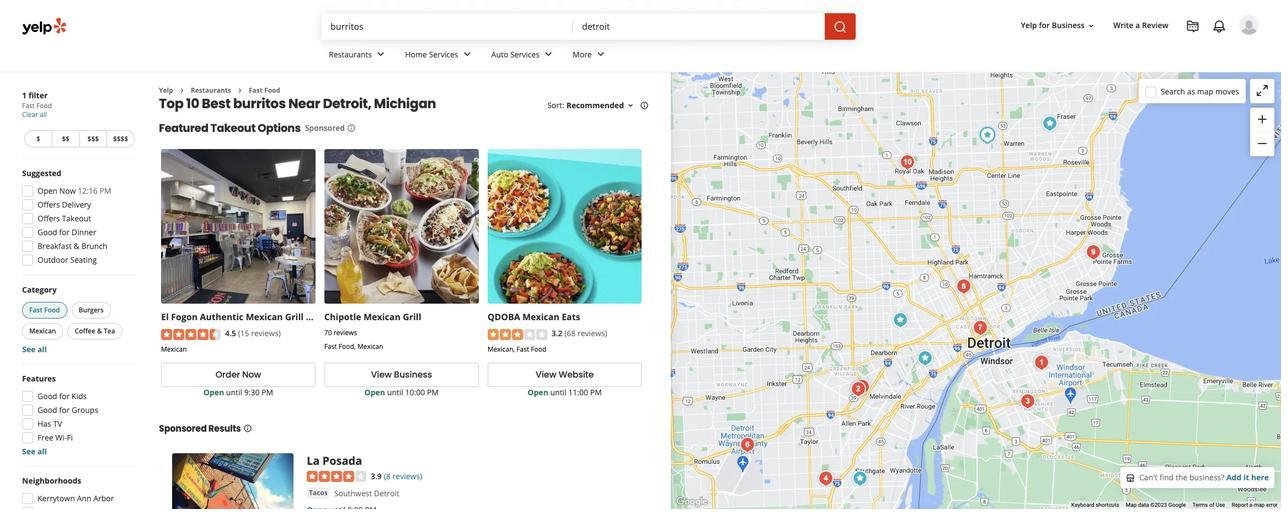 Task type: describe. For each thing, give the bounding box(es) containing it.
near
[[289, 95, 320, 113]]

authentic
[[200, 311, 244, 323]]

category
[[22, 284, 57, 295]]

user actions element
[[1013, 14, 1275, 82]]

taco bell image
[[890, 309, 912, 331]]

group containing neighborhoods
[[19, 475, 137, 509]]

$$$$ button
[[107, 130, 135, 147]]

for for dinner
[[59, 227, 70, 237]]

el
[[161, 311, 169, 323]]

24 chevron down v2 image for more
[[594, 48, 608, 61]]

mexican up the 4.5 (15 reviews)
[[246, 311, 283, 323]]

1 filter fast food clear all
[[22, 90, 52, 119]]

terms
[[1193, 502, 1209, 508]]

0 horizontal spatial restaurants
[[191, 86, 231, 95]]

mexican button
[[22, 323, 63, 340]]

auto services
[[492, 49, 540, 59]]

zoom out image
[[1257, 137, 1270, 150]]

open until 11:00 pm
[[528, 387, 602, 397]]

fast inside 1 filter fast food clear all
[[22, 101, 35, 110]]

mexican down 4.5 star rating image
[[161, 344, 187, 354]]

Find text field
[[331, 20, 565, 33]]

food inside button
[[44, 305, 60, 315]]

arbor
[[93, 493, 114, 504]]

10:00
[[406, 387, 425, 397]]

qdoba
[[488, 311, 520, 323]]

grill inside the chipotle mexican grill 70 reviews fast food, mexican
[[403, 311, 422, 323]]

10
[[186, 95, 199, 113]]

1 horizontal spatial fast food
[[249, 86, 281, 95]]

burger king image
[[953, 275, 976, 297]]

until for business
[[387, 387, 404, 397]]

qdoba mexican eats
[[488, 311, 581, 323]]

$$ button
[[52, 130, 79, 147]]

la posada link
[[307, 453, 362, 468]]

more link
[[564, 40, 617, 72]]

free
[[38, 432, 53, 443]]

$
[[36, 134, 40, 144]]

fast inside button
[[29, 305, 42, 315]]

food inside 1 filter fast food clear all
[[36, 101, 52, 110]]

use
[[1217, 502, 1226, 508]]

la posada image
[[915, 347, 937, 369]]

as
[[1188, 86, 1196, 96]]

a for report
[[1250, 502, 1253, 508]]

chick fil a image
[[737, 434, 759, 456]]

offers for offers takeout
[[38, 213, 60, 224]]

previous image
[[177, 507, 190, 509]]

southwest
[[334, 488, 372, 499]]

home
[[405, 49, 427, 59]]

0 horizontal spatial chipotle mexican grill image
[[852, 376, 874, 398]]

map for error
[[1255, 502, 1266, 508]]

mexican right the 'chipotle'
[[364, 311, 401, 323]]

coffee & tea
[[75, 326, 115, 336]]

0 vertical spatial restaurants link
[[320, 40, 397, 72]]

good for good for kids
[[38, 391, 57, 401]]

none field find
[[331, 20, 565, 33]]

coffee
[[75, 326, 95, 336]]

all for category
[[37, 344, 47, 354]]

bucharest grill image
[[970, 317, 992, 339]]

of
[[1210, 502, 1215, 508]]

find
[[1160, 472, 1175, 482]]

write a review
[[1114, 20, 1169, 31]]

all for features
[[37, 446, 47, 457]]

website
[[559, 368, 594, 381]]

keyboard
[[1072, 502, 1095, 508]]

expand map image
[[1257, 84, 1270, 97]]

michigan
[[374, 95, 436, 113]]

a for write
[[1136, 20, 1141, 31]]

view for view business
[[371, 368, 392, 381]]

food down 3.2 star rating image
[[531, 344, 547, 354]]

16 chevron right v2 image
[[178, 86, 187, 95]]

mexican, fast food
[[488, 344, 547, 354]]

top 10 best burritos near detroit, michigan
[[159, 95, 436, 113]]

sponsored for sponsored
[[305, 123, 345, 133]]

sponsored for sponsored results
[[159, 422, 207, 435]]

see all for features
[[22, 446, 47, 457]]

(8
[[384, 471, 391, 481]]

mexican inside button
[[29, 326, 56, 336]]

can't find the business? add it here
[[1140, 472, 1270, 482]]

chipotle mexican grill image
[[977, 124, 999, 146]]

options
[[258, 121, 301, 136]]

detroit,
[[323, 95, 372, 113]]

3.2 star rating image
[[488, 329, 547, 340]]

suggested
[[22, 168, 61, 178]]

takeout for featured
[[211, 121, 256, 136]]

more
[[573, 49, 592, 59]]

tacos
[[309, 488, 328, 498]]

reviews
[[334, 328, 357, 337]]

reviews) for order now
[[251, 328, 281, 339]]

$ button
[[24, 130, 52, 147]]

services for home services
[[429, 49, 459, 59]]

0 vertical spatial chipotle mexican grill image
[[897, 151, 919, 173]]

good for good for groups
[[38, 405, 57, 415]]

-
[[306, 311, 309, 323]]

recommended
[[567, 100, 624, 111]]

1 vertical spatial chipotle mexican grill image
[[1083, 241, 1105, 263]]

burgers button
[[72, 302, 111, 319]]

yelp for business
[[1022, 20, 1085, 31]]

services for auto services
[[511, 49, 540, 59]]

©2023
[[1151, 502, 1168, 508]]

fast food button
[[22, 302, 67, 319]]

kerrytown
[[38, 493, 75, 504]]

filter
[[29, 90, 48, 100]]

open for view business
[[365, 387, 385, 397]]

pm for order now
[[262, 387, 273, 397]]

el fogon authentic mexican grill - warren
[[161, 311, 344, 323]]

groups
[[72, 405, 98, 415]]

search image
[[834, 20, 847, 33]]

google
[[1169, 502, 1187, 508]]

warren
[[311, 311, 344, 323]]

add
[[1227, 472, 1242, 482]]

error
[[1267, 502, 1279, 508]]

breakfast
[[38, 241, 72, 251]]

business inside button
[[1053, 20, 1085, 31]]

Near text field
[[582, 20, 817, 33]]

view website
[[536, 368, 594, 381]]

for for business
[[1040, 20, 1051, 31]]

map
[[1127, 502, 1138, 508]]

offers delivery
[[38, 199, 91, 210]]

until for now
[[226, 387, 242, 397]]

offers takeout
[[38, 213, 91, 224]]

view business link
[[325, 363, 479, 387]]

16 chevron down v2 image for yelp for business
[[1088, 21, 1096, 30]]

here
[[1252, 472, 1270, 482]]

featured
[[159, 121, 209, 136]]

mexican right food, at the left bottom
[[358, 342, 383, 351]]

fast down 3.2 star rating image
[[517, 344, 530, 354]]

pm for view business
[[427, 387, 439, 397]]

mexican,
[[488, 344, 515, 354]]

yelp for business button
[[1017, 16, 1101, 36]]

burritos
[[233, 95, 286, 113]]

featured takeout options
[[159, 121, 301, 136]]

home services link
[[397, 40, 483, 72]]

ahmed h. image
[[1240, 15, 1260, 35]]

breakfast & brunch
[[38, 241, 107, 251]]

4.5
[[225, 328, 236, 339]]

qdoba mexican eats link
[[488, 311, 581, 323]]



Task type: locate. For each thing, give the bounding box(es) containing it.
$$$
[[88, 134, 99, 144]]

3.9
[[371, 471, 382, 481]]

food
[[264, 86, 281, 95], [36, 101, 52, 110], [44, 305, 60, 315], [531, 344, 547, 354]]

slideshow element
[[172, 453, 294, 509]]

view
[[371, 368, 392, 381], [536, 368, 557, 381]]

0 vertical spatial takeout
[[211, 121, 256, 136]]

yelp for yelp link on the top
[[159, 86, 173, 95]]

view up open until 10:00 pm
[[371, 368, 392, 381]]

None field
[[331, 20, 565, 33], [582, 20, 817, 33]]

2 good from the top
[[38, 391, 57, 401]]

pm
[[100, 186, 111, 196], [262, 387, 273, 397], [427, 387, 439, 397], [591, 387, 602, 397]]

24 chevron down v2 image for auto services
[[542, 48, 555, 61]]

see all down mexican button
[[22, 344, 47, 354]]

a right report
[[1250, 502, 1253, 508]]

2 horizontal spatial reviews)
[[578, 328, 608, 339]]

1 services from the left
[[429, 49, 459, 59]]

good for good for dinner
[[38, 227, 57, 237]]

qdoba mexican eats image
[[848, 378, 870, 400], [848, 378, 870, 400], [1018, 390, 1040, 412]]

map left error
[[1255, 502, 1266, 508]]

until down the view business
[[387, 387, 404, 397]]

16 chevron right v2 image
[[236, 86, 245, 95]]

open for view website
[[528, 387, 549, 397]]

11:00
[[569, 387, 589, 397]]

for for kids
[[59, 391, 70, 401]]

open down the view business
[[365, 387, 385, 397]]

grill
[[285, 311, 304, 323], [403, 311, 422, 323]]

0 vertical spatial now
[[59, 186, 76, 196]]

shortcuts
[[1097, 502, 1120, 508]]

view for view website
[[536, 368, 557, 381]]

report a map error link
[[1233, 502, 1279, 508]]

1 vertical spatial now
[[242, 368, 261, 381]]

business
[[1053, 20, 1085, 31], [394, 368, 432, 381]]

seating
[[70, 255, 97, 265]]

food right 16 chevron right v2 icon
[[264, 86, 281, 95]]

16 chevron down v2 image inside recommended popup button
[[627, 101, 635, 110]]

24 chevron down v2 image left home
[[374, 48, 388, 61]]

3.2
[[552, 328, 563, 339]]

best
[[202, 95, 231, 113]]

good down "features"
[[38, 391, 57, 401]]

report
[[1233, 502, 1249, 508]]

add it here button
[[1227, 472, 1270, 482]]

offers down offers delivery
[[38, 213, 60, 224]]

reviews) down 'el fogon authentic mexican grill - warren'
[[251, 328, 281, 339]]

view inside "link"
[[371, 368, 392, 381]]

a right write
[[1136, 20, 1141, 31]]

0 horizontal spatial view
[[371, 368, 392, 381]]

1 vertical spatial a
[[1250, 502, 1253, 508]]

good for kids
[[38, 391, 87, 401]]

2 see all from the top
[[22, 446, 47, 457]]

all inside 1 filter fast food clear all
[[40, 110, 47, 119]]

1 grill from the left
[[285, 311, 304, 323]]

until down view website
[[551, 387, 567, 397]]

features
[[22, 373, 56, 384]]

auto services link
[[483, 40, 564, 72]]

2 horizontal spatial until
[[551, 387, 567, 397]]

2 view from the left
[[536, 368, 557, 381]]

pm right 9:30
[[262, 387, 273, 397]]

$$$ button
[[79, 130, 107, 147]]

(68
[[565, 328, 576, 339]]

0 horizontal spatial sponsored
[[159, 422, 207, 435]]

fast down 70 at the bottom of the page
[[325, 342, 337, 351]]

9:30
[[244, 387, 260, 397]]

1 none field from the left
[[331, 20, 565, 33]]

1 horizontal spatial none field
[[582, 20, 817, 33]]

none field near
[[582, 20, 817, 33]]

24 chevron down v2 image for restaurants
[[374, 48, 388, 61]]

all right clear
[[40, 110, 47, 119]]

1 horizontal spatial now
[[242, 368, 261, 381]]

1 vertical spatial 16 chevron down v2 image
[[627, 101, 635, 110]]

(8 reviews) link
[[384, 470, 423, 482]]

free wi-fi
[[38, 432, 73, 443]]

1 horizontal spatial restaurants link
[[320, 40, 397, 72]]

services right the auto
[[511, 49, 540, 59]]

1 good from the top
[[38, 227, 57, 237]]

24 chevron down v2 image inside restaurants link
[[374, 48, 388, 61]]

restaurants inside restaurants link
[[329, 49, 372, 59]]

1 vertical spatial yelp
[[159, 86, 173, 95]]

open down view website
[[528, 387, 549, 397]]

& for tea
[[97, 326, 102, 336]]

24 chevron down v2 image inside auto services link
[[542, 48, 555, 61]]

reviews) for view website
[[578, 328, 608, 339]]

0 horizontal spatial a
[[1136, 20, 1141, 31]]

3 24 chevron down v2 image from the left
[[594, 48, 608, 61]]

write a review link
[[1110, 16, 1174, 36]]

& inside button
[[97, 326, 102, 336]]

pm right 12:16
[[100, 186, 111, 196]]

1 see all button from the top
[[22, 344, 47, 354]]

business categories element
[[320, 40, 1260, 72]]

16 chevron down v2 image for recommended
[[627, 101, 635, 110]]

order
[[216, 368, 240, 381]]

1 horizontal spatial takeout
[[211, 121, 256, 136]]

pm right 10:00 at the bottom left
[[427, 387, 439, 397]]

hoots wings by hooters image
[[850, 467, 872, 489]]

good up breakfast
[[38, 227, 57, 237]]

el fogon authentic mexican grill - warren image
[[1040, 112, 1062, 134]]

1 view from the left
[[371, 368, 392, 381]]

1 horizontal spatial restaurants
[[329, 49, 372, 59]]

2 see all button from the top
[[22, 446, 47, 457]]

3 until from the left
[[551, 387, 567, 397]]

1 horizontal spatial chipotle mexican grill image
[[897, 151, 919, 173]]

keyboard shortcuts
[[1072, 502, 1120, 508]]

0 horizontal spatial reviews)
[[251, 328, 281, 339]]

tacos button
[[307, 488, 330, 499]]

1 vertical spatial all
[[37, 344, 47, 354]]

0 vertical spatial restaurants
[[329, 49, 372, 59]]

see
[[22, 344, 35, 354], [22, 446, 35, 457]]

3 good from the top
[[38, 405, 57, 415]]

yelp inside button
[[1022, 20, 1038, 31]]

0 horizontal spatial business
[[394, 368, 432, 381]]

outdoor
[[38, 255, 68, 265]]

1 vertical spatial sponsored
[[159, 422, 207, 435]]

70
[[325, 328, 332, 337]]

0 vertical spatial all
[[40, 110, 47, 119]]

None search field
[[322, 13, 859, 40]]

1 horizontal spatial sponsored
[[305, 123, 345, 133]]

see all down the free
[[22, 446, 47, 457]]

group containing features
[[19, 373, 137, 457]]

0 vertical spatial &
[[74, 241, 79, 251]]

mexican down the fast food button
[[29, 326, 56, 336]]

0 horizontal spatial grill
[[285, 311, 304, 323]]

16 chevron down v2 image
[[1088, 21, 1096, 30], [627, 101, 635, 110]]

0 horizontal spatial map
[[1198, 86, 1214, 96]]

until
[[226, 387, 242, 397], [387, 387, 404, 397], [551, 387, 567, 397]]

2 until from the left
[[387, 387, 404, 397]]

0 horizontal spatial yelp
[[159, 86, 173, 95]]

moves
[[1216, 86, 1240, 96]]

open now 12:16 pm
[[38, 186, 111, 196]]

a inside write a review link
[[1136, 20, 1141, 31]]

restaurants link left 16 chevron right v2 icon
[[191, 86, 231, 95]]

16 info v2 image right results
[[243, 424, 252, 433]]

fast food down 'category'
[[29, 305, 60, 315]]

1 vertical spatial map
[[1255, 502, 1266, 508]]

ann
[[77, 493, 91, 504]]

see all
[[22, 344, 47, 354], [22, 446, 47, 457]]

view up open until 11:00 pm
[[536, 368, 557, 381]]

takeout for offers
[[62, 213, 91, 224]]

&
[[74, 241, 79, 251], [97, 326, 102, 336]]

24 chevron down v2 image inside 'more' link
[[594, 48, 608, 61]]

for for groups
[[59, 405, 70, 415]]

takeout down delivery at the left top
[[62, 213, 91, 224]]

good for dinner
[[38, 227, 96, 237]]

see all button for category
[[22, 344, 47, 354]]

1 horizontal spatial services
[[511, 49, 540, 59]]

1 vertical spatial restaurants
[[191, 86, 231, 95]]

(15
[[238, 328, 249, 339]]

24 chevron down v2 image
[[374, 48, 388, 61], [542, 48, 555, 61], [594, 48, 608, 61]]

map data ©2023 google
[[1127, 502, 1187, 508]]

projects image
[[1187, 20, 1200, 33]]

1 vertical spatial 16 info v2 image
[[243, 424, 252, 433]]

1 horizontal spatial until
[[387, 387, 404, 397]]

2 services from the left
[[511, 49, 540, 59]]

home services
[[405, 49, 459, 59]]

2 grill from the left
[[403, 311, 422, 323]]

zoom in image
[[1257, 112, 1270, 126]]

recommended button
[[567, 100, 635, 111]]

see for category
[[22, 344, 35, 354]]

dinner
[[72, 227, 96, 237]]

view website link
[[488, 363, 642, 387]]

0 vertical spatial offers
[[38, 199, 60, 210]]

1 horizontal spatial business
[[1053, 20, 1085, 31]]

group containing category
[[20, 284, 137, 355]]

takeout down best
[[211, 121, 256, 136]]

has tv
[[38, 418, 62, 429]]

food down filter
[[36, 101, 52, 110]]

now for order
[[242, 368, 261, 381]]

restaurants up detroit,
[[329, 49, 372, 59]]

1 horizontal spatial yelp
[[1022, 20, 1038, 31]]

0 vertical spatial see
[[22, 344, 35, 354]]

0 horizontal spatial restaurants link
[[191, 86, 231, 95]]

16 chevron down v2 image left 16 info v2 image
[[627, 101, 635, 110]]

pm right 11:00
[[591, 387, 602, 397]]

google image
[[674, 495, 711, 509]]

16 chevron down v2 image inside yelp for business button
[[1088, 21, 1096, 30]]

1 vertical spatial offers
[[38, 213, 60, 224]]

now up 9:30
[[242, 368, 261, 381]]

1 until from the left
[[226, 387, 242, 397]]

chipotle mexican grill image
[[897, 151, 919, 173], [1083, 241, 1105, 263], [852, 376, 874, 398]]

the
[[1177, 472, 1188, 482]]

0 vertical spatial business
[[1053, 20, 1085, 31]]

1 horizontal spatial 16 info v2 image
[[347, 124, 356, 133]]

now up offers delivery
[[59, 186, 76, 196]]

services left 24 chevron down v2 icon
[[429, 49, 459, 59]]

offers for offers delivery
[[38, 199, 60, 210]]

16 bizhouse v2 image
[[1127, 474, 1136, 482]]

notifications image
[[1214, 20, 1227, 33]]

1 horizontal spatial 16 chevron down v2 image
[[1088, 21, 1096, 30]]

2 offers from the top
[[38, 213, 60, 224]]

$$$$
[[113, 134, 128, 144]]

la posada
[[307, 453, 362, 468]]

0 horizontal spatial none field
[[331, 20, 565, 33]]

fast food right 16 chevron right v2 icon
[[249, 86, 281, 95]]

0 vertical spatial see all button
[[22, 344, 47, 354]]

1 24 chevron down v2 image from the left
[[374, 48, 388, 61]]

southwest detroit
[[334, 488, 400, 499]]

1 horizontal spatial view
[[536, 368, 557, 381]]

0 horizontal spatial takeout
[[62, 213, 91, 224]]

0 horizontal spatial now
[[59, 186, 76, 196]]

see for features
[[22, 446, 35, 457]]

2 vertical spatial good
[[38, 405, 57, 415]]

16 info v2 image
[[640, 101, 649, 110]]

12:16
[[78, 186, 98, 196]]

group
[[1251, 108, 1275, 156], [19, 168, 137, 269], [20, 284, 137, 355], [19, 373, 137, 457], [19, 475, 137, 509]]

reviews) right (8
[[393, 471, 423, 481]]

fast down 1
[[22, 101, 35, 110]]

pm for view website
[[591, 387, 602, 397]]

yelp for yelp for business
[[1022, 20, 1038, 31]]

group containing suggested
[[19, 168, 137, 269]]

all down mexican button
[[37, 344, 47, 354]]

1 horizontal spatial map
[[1255, 502, 1266, 508]]

16 info v2 image
[[347, 124, 356, 133], [243, 424, 252, 433]]

see all for category
[[22, 344, 47, 354]]

3.9 link
[[371, 470, 382, 482]]

tv
[[53, 418, 62, 429]]

restaurants link up detroit,
[[320, 40, 397, 72]]

terms of use link
[[1193, 502, 1226, 508]]

24 chevron down v2 image
[[461, 48, 474, 61]]

0 vertical spatial 16 chevron down v2 image
[[1088, 21, 1096, 30]]

results
[[209, 422, 241, 435]]

business inside "link"
[[394, 368, 432, 381]]

qdoba mexican eats image
[[815, 467, 838, 489]]

0 vertical spatial see all
[[22, 344, 47, 354]]

0 horizontal spatial 24 chevron down v2 image
[[374, 48, 388, 61]]

good up "has tv"
[[38, 405, 57, 415]]

0 horizontal spatial 16 info v2 image
[[243, 424, 252, 433]]

0 vertical spatial map
[[1198, 86, 1214, 96]]

1 horizontal spatial &
[[97, 326, 102, 336]]

mexican up 3.2
[[523, 311, 560, 323]]

all down the free
[[37, 446, 47, 457]]

can't
[[1140, 472, 1158, 482]]

$$
[[62, 134, 70, 144]]

la
[[307, 453, 320, 468]]

2 vertical spatial chipotle mexican grill image
[[852, 376, 874, 398]]

16 chevron down v2 image left write
[[1088, 21, 1096, 30]]

1 vertical spatial see all
[[22, 446, 47, 457]]

offers up offers takeout
[[38, 199, 60, 210]]

all
[[40, 110, 47, 119], [37, 344, 47, 354], [37, 446, 47, 457]]

search as map moves
[[1162, 86, 1240, 96]]

2 horizontal spatial chipotle mexican grill image
[[1083, 241, 1105, 263]]

0 horizontal spatial fast food
[[29, 305, 60, 315]]

it
[[1244, 472, 1250, 482]]

4.5 star rating image
[[161, 329, 221, 340]]

0 horizontal spatial 16 chevron down v2 image
[[627, 101, 635, 110]]

& left tea
[[97, 326, 102, 336]]

fast food link
[[249, 86, 281, 95]]

services
[[429, 49, 459, 59], [511, 49, 540, 59]]

0 horizontal spatial services
[[429, 49, 459, 59]]

write
[[1114, 20, 1134, 31]]

map region
[[628, 0, 1282, 509]]

1 horizontal spatial a
[[1250, 502, 1253, 508]]

1 vertical spatial fast food
[[29, 305, 60, 315]]

0 horizontal spatial until
[[226, 387, 242, 397]]

0 vertical spatial yelp
[[1022, 20, 1038, 31]]

see all button down the free
[[22, 446, 47, 457]]

0 vertical spatial good
[[38, 227, 57, 237]]

1 vertical spatial &
[[97, 326, 102, 336]]

map for moves
[[1198, 86, 1214, 96]]

1 vertical spatial good
[[38, 391, 57, 401]]

open down suggested
[[38, 186, 57, 196]]

clear
[[22, 110, 38, 119]]

next image
[[276, 507, 289, 509]]

bobby burrito image
[[1031, 351, 1053, 373]]

2 24 chevron down v2 image from the left
[[542, 48, 555, 61]]

& up seating
[[74, 241, 79, 251]]

1 horizontal spatial grill
[[403, 311, 422, 323]]

outdoor seating
[[38, 255, 97, 265]]

1 vertical spatial see
[[22, 446, 35, 457]]

sponsored results
[[159, 422, 241, 435]]

takeout
[[211, 121, 256, 136], [62, 213, 91, 224]]

fast right 16 chevron right v2 icon
[[249, 86, 263, 95]]

1 vertical spatial see all button
[[22, 446, 47, 457]]

1 vertical spatial business
[[394, 368, 432, 381]]

24 chevron down v2 image right more
[[594, 48, 608, 61]]

0 vertical spatial 16 info v2 image
[[347, 124, 356, 133]]

2 vertical spatial all
[[37, 446, 47, 457]]

food up mexican button
[[44, 305, 60, 315]]

16 info v2 image down detroit,
[[347, 124, 356, 133]]

fast inside the chipotle mexican grill 70 reviews fast food, mexican
[[325, 342, 337, 351]]

open for order now
[[204, 387, 224, 397]]

0 horizontal spatial &
[[74, 241, 79, 251]]

restaurants left 16 chevron right v2 icon
[[191, 86, 231, 95]]

& for brunch
[[74, 241, 79, 251]]

sponsored left results
[[159, 422, 207, 435]]

see all button for features
[[22, 446, 47, 457]]

now for open
[[59, 186, 76, 196]]

sort:
[[548, 100, 565, 111]]

reviews) right the (68
[[578, 328, 608, 339]]

offers
[[38, 199, 60, 210], [38, 213, 60, 224]]

open down order
[[204, 387, 224, 397]]

1
[[22, 90, 27, 100]]

0 vertical spatial fast food
[[249, 86, 281, 95]]

map right the 'as'
[[1198, 86, 1214, 96]]

open inside group
[[38, 186, 57, 196]]

3.9 star rating image
[[307, 471, 367, 482]]

burgers
[[79, 305, 104, 315]]

0 vertical spatial a
[[1136, 20, 1141, 31]]

1 horizontal spatial 24 chevron down v2 image
[[542, 48, 555, 61]]

chipotle mexican grill 70 reviews fast food, mexican
[[325, 311, 422, 351]]

1 see from the top
[[22, 344, 35, 354]]

fast down 'category'
[[29, 305, 42, 315]]

terms of use
[[1193, 502, 1226, 508]]

auto
[[492, 49, 509, 59]]

chipotle
[[325, 311, 361, 323]]

1 horizontal spatial reviews)
[[393, 471, 423, 481]]

sponsored down near
[[305, 123, 345, 133]]

kids
[[72, 391, 87, 401]]

see all button down mexican button
[[22, 344, 47, 354]]

24 chevron down v2 image right auto services
[[542, 48, 555, 61]]

2 horizontal spatial 24 chevron down v2 image
[[594, 48, 608, 61]]

2 none field from the left
[[582, 20, 817, 33]]

until for website
[[551, 387, 567, 397]]

until left 9:30
[[226, 387, 242, 397]]

1 vertical spatial takeout
[[62, 213, 91, 224]]

1 vertical spatial restaurants link
[[191, 86, 231, 95]]

fast food inside button
[[29, 305, 60, 315]]

0 vertical spatial sponsored
[[305, 123, 345, 133]]

1 see all from the top
[[22, 344, 47, 354]]

2 see from the top
[[22, 446, 35, 457]]

a
[[1136, 20, 1141, 31], [1250, 502, 1253, 508]]

fast
[[249, 86, 263, 95], [22, 101, 35, 110], [29, 305, 42, 315], [325, 342, 337, 351], [517, 344, 530, 354]]

for inside button
[[1040, 20, 1051, 31]]

order now
[[216, 368, 261, 381]]

data
[[1139, 502, 1150, 508]]

1 offers from the top
[[38, 199, 60, 210]]



Task type: vqa. For each thing, say whether or not it's contained in the screenshot.
2nd the Grill
yes



